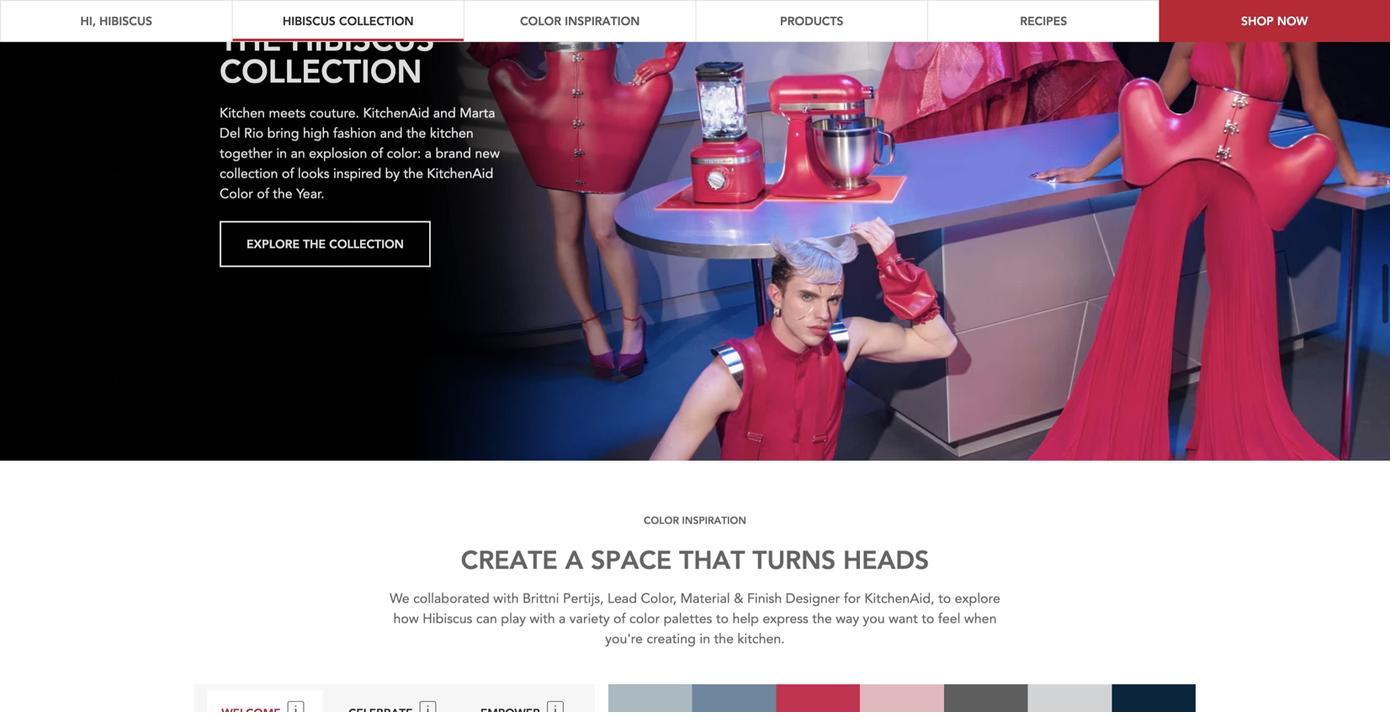 Task type: vqa. For each thing, say whether or not it's contained in the screenshot.
left in
yes



Task type: describe. For each thing, give the bounding box(es) containing it.
inspired
[[333, 163, 381, 181]]

hibiscus right "the"
[[283, 13, 336, 29]]

rio
[[244, 123, 264, 141]]

of down an
[[282, 163, 294, 181]]

the up color:
[[406, 123, 426, 141]]

material
[[680, 587, 730, 606]]

hi, hibiscus
[[80, 13, 152, 29]]

1 vertical spatial a
[[565, 540, 583, 573]]

the
[[220, 16, 281, 58]]

explore
[[247, 234, 300, 250]]

together
[[220, 143, 273, 161]]

shop now
[[1241, 13, 1308, 29]]

collection for hibiscus
[[220, 48, 422, 90]]

shop
[[1241, 13, 1274, 29]]

hi,
[[80, 13, 96, 29]]

help
[[732, 607, 759, 626]]

fashion
[[333, 123, 376, 141]]

now
[[1277, 13, 1308, 29]]

create a space that turns heads
[[461, 540, 929, 573]]

finish
[[747, 587, 782, 606]]

creating
[[647, 627, 696, 646]]

new
[[475, 143, 500, 161]]

kitchen
[[430, 123, 474, 141]]

hi, hibiscus button
[[0, 0, 232, 42]]

in inside we collaborated with brittni pertijs, lead color, material & finish designer for kitchenaid, to explore how hibiscus can play with a variety of color palettes to help express the way you want to feel when you're creating in the kitchen.
[[700, 627, 710, 646]]

color inspiration button
[[464, 0, 695, 42]]

2 horizontal spatial to
[[938, 587, 951, 606]]

bring
[[267, 123, 299, 141]]

the right explore
[[303, 234, 326, 250]]

0 horizontal spatial to
[[716, 607, 729, 626]]

1 horizontal spatial with
[[530, 607, 555, 626]]

heads
[[843, 540, 929, 573]]

hibiscus right hi, on the top
[[99, 13, 152, 29]]

collection inside button
[[339, 13, 414, 29]]

explore the collection
[[247, 234, 404, 250]]

recipes button
[[927, 0, 1159, 42]]

of inside we collaborated with brittni pertijs, lead color, material & finish designer for kitchenaid, to explore how hibiscus can play with a variety of color palettes to help express the way you want to feel when you're creating in the kitchen.
[[613, 607, 626, 626]]

the hibiscus collection
[[220, 16, 434, 90]]

1 horizontal spatial color inspiration
[[644, 511, 746, 524]]

high
[[303, 123, 329, 141]]

recipes
[[1020, 13, 1067, 29]]

pertijs,
[[563, 587, 604, 606]]

collection
[[220, 163, 278, 181]]

products button
[[695, 0, 927, 42]]

1 vertical spatial kitchenaid
[[427, 163, 493, 181]]

explosion
[[309, 143, 367, 161]]

0 vertical spatial kitchenaid
[[363, 102, 429, 121]]

marta
[[460, 102, 495, 121]]

collaborated
[[413, 587, 490, 606]]

kitchen
[[220, 102, 265, 121]]

del
[[220, 123, 240, 141]]

designer
[[786, 587, 840, 606]]

by
[[385, 163, 400, 181]]

that
[[679, 540, 745, 573]]

express
[[763, 607, 808, 626]]

couture.
[[309, 102, 359, 121]]

color inspiration inside color inspiration button
[[520, 13, 640, 29]]

color,
[[641, 587, 677, 606]]

we collaborated with brittni pertijs, lead color, material & finish designer for kitchenaid, to explore how hibiscus can play with a variety of color palettes to help express the way you want to feel when you're creating in the kitchen.
[[390, 587, 1000, 646]]

how
[[393, 607, 419, 626]]



Task type: locate. For each thing, give the bounding box(es) containing it.
hibiscus collection button
[[232, 0, 464, 42]]

1 vertical spatial inspiration
[[682, 511, 746, 524]]

0 horizontal spatial color
[[220, 183, 253, 202]]

the left year.
[[273, 183, 292, 202]]

to left the feel
[[922, 607, 934, 626]]

kitchenaid down brand
[[427, 163, 493, 181]]

with down brittni
[[530, 607, 555, 626]]

the down the help at bottom
[[714, 627, 734, 646]]

way
[[836, 607, 859, 626]]

to left the help at bottom
[[716, 607, 729, 626]]

color:
[[387, 143, 421, 161]]

meets
[[269, 102, 306, 121]]

with
[[493, 587, 519, 606], [530, 607, 555, 626]]

an
[[291, 143, 305, 161]]

1 vertical spatial in
[[700, 627, 710, 646]]

kitchen.
[[737, 627, 785, 646]]

kitchenaid,
[[864, 587, 935, 606]]

a
[[425, 143, 432, 161], [565, 540, 583, 573], [559, 607, 566, 626]]

to up the feel
[[938, 587, 951, 606]]

0 horizontal spatial and
[[380, 123, 403, 141]]

shop now button
[[1159, 0, 1390, 42]]

inspiration inside button
[[565, 13, 640, 29]]

1 horizontal spatial in
[[700, 627, 710, 646]]

0 horizontal spatial color inspiration
[[520, 13, 640, 29]]

in down palettes
[[700, 627, 710, 646]]

2 vertical spatial a
[[559, 607, 566, 626]]

you
[[863, 607, 885, 626]]

a for space
[[559, 607, 566, 626]]

collection
[[339, 13, 414, 29], [220, 48, 422, 90], [329, 234, 404, 250]]

in left an
[[276, 143, 287, 161]]

a inside the kitchen meets couture. kitchenaid and marta del rio bring high fashion and the kitchen together in an explosion of color: a brand new collection of looks inspired by the kitchenaid color of the year.
[[425, 143, 432, 161]]

and
[[433, 102, 456, 121], [380, 123, 403, 141]]

in
[[276, 143, 287, 161], [700, 627, 710, 646]]

2 vertical spatial color
[[644, 511, 679, 524]]

the right by
[[403, 163, 423, 181]]

color
[[520, 13, 561, 29], [220, 183, 253, 202], [644, 511, 679, 524]]

brittni
[[522, 587, 559, 606]]

of down lead
[[613, 607, 626, 626]]

when
[[964, 607, 997, 626]]

inspiration
[[565, 13, 640, 29], [682, 511, 746, 524]]

explore the collection link
[[220, 219, 431, 266]]

1 horizontal spatial color
[[520, 13, 561, 29]]

products
[[780, 13, 843, 29]]

1 vertical spatial color inspiration
[[644, 511, 746, 524]]

2 vertical spatial collection
[[329, 234, 404, 250]]

hibiscus
[[99, 13, 152, 29], [283, 13, 336, 29], [291, 16, 434, 58], [423, 607, 472, 626]]

1 vertical spatial collection
[[220, 48, 422, 90]]

color inspiration
[[520, 13, 640, 29], [644, 511, 746, 524]]

of down 'collection'
[[257, 183, 269, 202]]

a right color:
[[425, 143, 432, 161]]

hibiscus up couture.
[[291, 16, 434, 58]]

to
[[938, 587, 951, 606], [716, 607, 729, 626], [922, 607, 934, 626]]

a left variety
[[559, 607, 566, 626]]

of
[[371, 143, 383, 161], [282, 163, 294, 181], [257, 183, 269, 202], [613, 607, 626, 626]]

color
[[629, 607, 660, 626]]

want
[[889, 607, 918, 626]]

hibiscus inside the hibiscus collection
[[291, 16, 434, 58]]

variety
[[569, 607, 610, 626]]

space
[[591, 540, 672, 573]]

collection inside the hibiscus collection
[[220, 48, 422, 90]]

2 horizontal spatial color
[[644, 511, 679, 524]]

0 vertical spatial a
[[425, 143, 432, 161]]

kitchenaid up color:
[[363, 102, 429, 121]]

0 vertical spatial collection
[[339, 13, 414, 29]]

collection for the
[[329, 234, 404, 250]]

the down the designer
[[812, 607, 832, 626]]

you're
[[605, 627, 643, 646]]

the
[[406, 123, 426, 141], [403, 163, 423, 181], [273, 183, 292, 202], [303, 234, 326, 250], [812, 607, 832, 626], [714, 627, 734, 646]]

palettes
[[664, 607, 712, 626]]

0 vertical spatial inspiration
[[565, 13, 640, 29]]

and up kitchen
[[433, 102, 456, 121]]

&
[[734, 587, 743, 606]]

1 vertical spatial and
[[380, 123, 403, 141]]

a for collection
[[425, 143, 432, 161]]

0 horizontal spatial inspiration
[[565, 13, 640, 29]]

and up color:
[[380, 123, 403, 141]]

of left color:
[[371, 143, 383, 161]]

color inside color inspiration button
[[520, 13, 561, 29]]

in inside the kitchen meets couture. kitchenaid and marta del rio bring high fashion and the kitchen together in an explosion of color: a brand new collection of looks inspired by the kitchenaid color of the year.
[[276, 143, 287, 161]]

kitchenaid
[[363, 102, 429, 121], [427, 163, 493, 181]]

feel
[[938, 607, 960, 626]]

1 vertical spatial with
[[530, 607, 555, 626]]

0 horizontal spatial with
[[493, 587, 519, 606]]

play
[[501, 607, 526, 626]]

0 horizontal spatial in
[[276, 143, 287, 161]]

1 horizontal spatial to
[[922, 607, 934, 626]]

1 horizontal spatial inspiration
[[682, 511, 746, 524]]

0 vertical spatial with
[[493, 587, 519, 606]]

color inside the kitchen meets couture. kitchenaid and marta del rio bring high fashion and the kitchen together in an explosion of color: a brand new collection of looks inspired by the kitchenaid color of the year.
[[220, 183, 253, 202]]

hibiscus collection
[[283, 13, 414, 29]]

0 vertical spatial in
[[276, 143, 287, 161]]

0 vertical spatial color inspiration
[[520, 13, 640, 29]]

1 vertical spatial color
[[220, 183, 253, 202]]

for
[[844, 587, 861, 606]]

year.
[[296, 183, 324, 202]]

can
[[476, 607, 497, 626]]

a inside we collaborated with brittni pertijs, lead color, material & finish designer for kitchenaid, to explore how hibiscus can play with a variety of color palettes to help express the way you want to feel when you're creating in the kitchen.
[[559, 607, 566, 626]]

we
[[390, 587, 409, 606]]

looks
[[298, 163, 329, 181]]

0 vertical spatial and
[[433, 102, 456, 121]]

kitchen meets couture. kitchenaid and marta del rio bring high fashion and the kitchen together in an explosion of color: a brand new collection of looks inspired by the kitchenaid color of the year.
[[220, 102, 500, 202]]

brand
[[435, 143, 471, 161]]

hibiscus inside we collaborated with brittni pertijs, lead color, material & finish designer for kitchenaid, to explore how hibiscus can play with a variety of color palettes to help express the way you want to feel when you're creating in the kitchen.
[[423, 607, 472, 626]]

a up 'pertijs,'
[[565, 540, 583, 573]]

lead
[[608, 587, 637, 606]]

hibiscus down collaborated
[[423, 607, 472, 626]]

with up play
[[493, 587, 519, 606]]

create
[[461, 540, 558, 573]]

turns
[[752, 540, 836, 573]]

explore
[[955, 587, 1000, 606]]

0 vertical spatial color
[[520, 13, 561, 29]]

1 horizontal spatial and
[[433, 102, 456, 121]]



